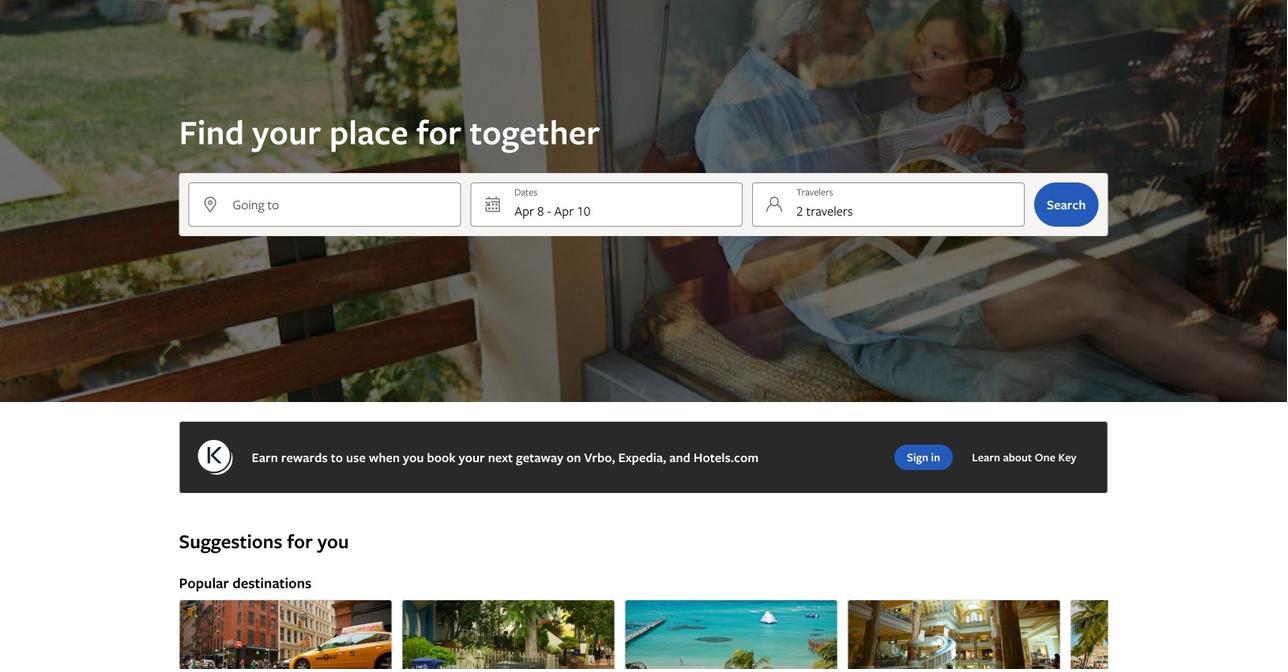 Task type: vqa. For each thing, say whether or not it's contained in the screenshot.
Show next card image
yes



Task type: locate. For each thing, give the bounding box(es) containing it.
south beach featuring tropical scenes, general coastal views and a beach image
[[1071, 600, 1284, 670]]

georgetown - foggy bottom showing a house, a city and street scenes image
[[402, 600, 615, 670]]

las vegas featuring interior views image
[[848, 600, 1061, 670]]



Task type: describe. For each thing, give the bounding box(es) containing it.
wizard region
[[0, 0, 1288, 402]]

soho - tribeca which includes street scenes and a city image
[[179, 600, 392, 670]]

cancun which includes a sandy beach, landscape views and general coastal views image
[[625, 600, 838, 670]]

show previous card image
[[170, 658, 189, 670]]

show next card image
[[1099, 658, 1118, 670]]



